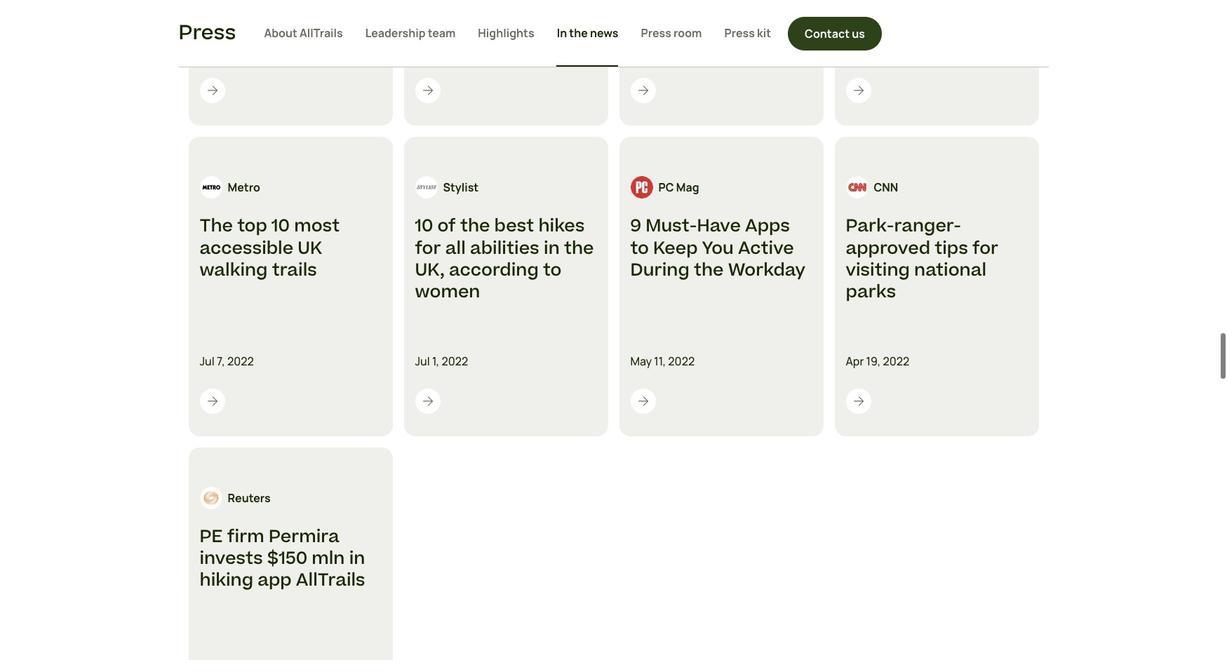 Task type: locate. For each thing, give the bounding box(es) containing it.
press card link image down apr
[[852, 394, 866, 408]]

2 10 from the left
[[415, 214, 433, 239]]

9 must-have apps to keep you active during the workday
[[630, 214, 806, 283]]

1 horizontal spatial in
[[544, 236, 560, 261]]

press card link image down sep 1, 2022
[[852, 84, 866, 98]]

sep 6, 2022
[[630, 44, 692, 59]]

tab list containing about alltrails
[[264, 0, 771, 67]]

10 right top
[[272, 214, 290, 239]]

in right best
[[544, 236, 560, 261]]

1 10 from the left
[[272, 214, 290, 239]]

7,
[[217, 354, 225, 369]]

hiking
[[200, 568, 253, 593]]

tab list
[[264, 0, 771, 67]]

1 horizontal spatial 10
[[415, 214, 433, 239]]

dialog
[[0, 0, 1227, 660]]

in the news button
[[557, 0, 619, 67]]

alltrails down the permira
[[296, 568, 365, 593]]

of
[[438, 214, 456, 239]]

dec 12, 2022
[[200, 44, 265, 59]]

press card link image for sep 6, 2022
[[636, 84, 650, 98]]

1 vertical spatial in
[[349, 547, 365, 571]]

alltrails right about
[[300, 25, 343, 40]]

2022 for may 11, 2022
[[668, 354, 695, 369]]

the down have
[[694, 258, 724, 283]]

to
[[630, 236, 649, 261], [543, 258, 562, 283]]

for inside 10 of the best hikes for all abilities in the uk, according to women
[[415, 236, 441, 261]]

cookie consent banner dialog
[[17, 594, 1210, 643]]

you
[[702, 236, 734, 261]]

tips
[[935, 236, 968, 261]]

press card link image down may
[[636, 394, 650, 408]]

2022
[[239, 44, 265, 59], [447, 44, 474, 59], [665, 44, 692, 59], [878, 44, 904, 59], [227, 354, 254, 369], [442, 354, 468, 369], [668, 354, 695, 369], [883, 354, 910, 369]]

invests
[[200, 547, 263, 571]]

press for press
[[179, 18, 236, 48]]

1 jul from the left
[[200, 354, 215, 369]]

mln
[[312, 547, 345, 571]]

1, for sep
[[868, 44, 876, 59]]

jul
[[200, 354, 215, 369], [415, 354, 430, 369]]

press kit
[[725, 25, 771, 40]]

1 horizontal spatial jul
[[415, 354, 430, 369]]

metro
[[228, 180, 260, 195]]

0 horizontal spatial in
[[349, 547, 365, 571]]

the inside 9 must-have apps to keep you active during the workday
[[694, 258, 724, 283]]

10 left the of
[[415, 214, 433, 239]]

press card link image down jul 1, 2022
[[421, 394, 435, 408]]

press card link image for sep 1, 2022
[[852, 84, 866, 98]]

for right tips
[[973, 236, 999, 261]]

0 horizontal spatial sep
[[630, 44, 651, 59]]

apr
[[846, 354, 864, 369]]

1 for from the left
[[415, 236, 441, 261]]

walking
[[200, 258, 268, 283]]

women
[[415, 280, 480, 304]]

2 sep from the left
[[846, 44, 866, 59]]

1 horizontal spatial to
[[630, 236, 649, 261]]

nov
[[415, 44, 435, 59]]

alltrails
[[300, 25, 343, 40], [296, 568, 365, 593]]

stylist
[[443, 180, 479, 195]]

in the news
[[557, 25, 619, 40]]

1, for jul
[[432, 354, 439, 369]]

2022 for jul 1, 2022
[[442, 354, 468, 369]]

1 horizontal spatial press
[[641, 25, 671, 40]]

1,
[[437, 44, 445, 59], [868, 44, 876, 59], [432, 354, 439, 369]]

2 horizontal spatial press
[[725, 25, 755, 40]]

app
[[258, 568, 292, 593]]

apps
[[745, 214, 790, 239]]

parks
[[846, 280, 896, 304]]

pe
[[200, 525, 223, 549]]

approved
[[846, 236, 931, 261]]

leadership team button
[[365, 0, 456, 67]]

press card link image down nov
[[421, 84, 435, 98]]

0 horizontal spatial to
[[543, 258, 562, 283]]

2022 for sep 6, 2022
[[665, 44, 692, 59]]

0 horizontal spatial for
[[415, 236, 441, 261]]

best
[[494, 214, 534, 239]]

mag
[[676, 180, 699, 195]]

in inside pe firm permira invests $150 mln in hiking app alltrails
[[349, 547, 365, 571]]

press card link image down dec
[[205, 84, 219, 98]]

press room
[[641, 25, 702, 40]]

1 horizontal spatial for
[[973, 236, 999, 261]]

jul for the top 10 most accessible uk walking trails
[[200, 354, 215, 369]]

0 horizontal spatial 10
[[272, 214, 290, 239]]

for left all
[[415, 236, 441, 261]]

visiting
[[846, 258, 910, 283]]

sep
[[630, 44, 651, 59], [846, 44, 866, 59]]

to down the hikes
[[543, 258, 562, 283]]

press for press kit
[[725, 25, 755, 40]]

2 jul from the left
[[415, 354, 430, 369]]

abilities
[[470, 236, 539, 261]]

most
[[294, 214, 340, 239]]

news
[[590, 25, 619, 40]]

pe firm permira invests $150 mln in hiking app alltrails
[[200, 525, 365, 593]]

alltrails inside button
[[300, 25, 343, 40]]

the
[[569, 25, 588, 40], [460, 214, 490, 239], [564, 236, 594, 261], [694, 258, 724, 283]]

press card link image for the top 10 most accessible uk walking trails
[[205, 394, 219, 408]]

us
[[852, 26, 865, 41]]

press card link image for nov 1, 2022
[[421, 84, 435, 98]]

the top 10 most accessible uk walking trails
[[200, 214, 340, 283]]

0 horizontal spatial jul
[[200, 354, 215, 369]]

the right the of
[[460, 214, 490, 239]]

2 for from the left
[[973, 236, 999, 261]]

0 vertical spatial in
[[544, 236, 560, 261]]

10
[[272, 214, 290, 239], [415, 214, 433, 239]]

jul for 10 of the best hikes for all abilities in the uk, according to women
[[415, 354, 430, 369]]

active
[[738, 236, 794, 261]]

nov 1, 2022
[[415, 44, 474, 59]]

press card link image
[[421, 84, 435, 98], [636, 84, 650, 98], [852, 84, 866, 98], [421, 394, 435, 408], [852, 394, 866, 408]]

press card link image down 7, at the left bottom of the page
[[205, 394, 219, 408]]

press card link image down sep 6, 2022
[[636, 84, 650, 98]]

the right in
[[569, 25, 588, 40]]

have
[[697, 214, 741, 239]]

during
[[630, 258, 690, 283]]

park-
[[846, 214, 894, 239]]

press
[[179, 18, 236, 48], [641, 25, 671, 40], [725, 25, 755, 40]]

hikes
[[539, 214, 585, 239]]

in
[[544, 236, 560, 261], [349, 547, 365, 571]]

jul 7, 2022
[[200, 354, 254, 369]]

contact us link
[[788, 16, 882, 50]]

cnn
[[874, 180, 898, 195]]

sep down us
[[846, 44, 866, 59]]

for inside the park-ranger- approved tips for visiting national parks
[[973, 236, 999, 261]]

1 horizontal spatial sep
[[846, 44, 866, 59]]

0 horizontal spatial press
[[179, 18, 236, 48]]

press card link image for jul 1, 2022
[[421, 394, 435, 408]]

sep for sep 6, 2022
[[630, 44, 651, 59]]

2022 for dec 12, 2022
[[239, 44, 265, 59]]

keep
[[653, 236, 698, 261]]

sep left 6,
[[630, 44, 651, 59]]

1 vertical spatial alltrails
[[296, 568, 365, 593]]

for
[[415, 236, 441, 261], [973, 236, 999, 261]]

dec
[[200, 44, 220, 59]]

to left keep
[[630, 236, 649, 261]]

team
[[428, 25, 456, 40]]

1 sep from the left
[[630, 44, 651, 59]]

press card link image
[[205, 84, 219, 98], [205, 394, 219, 408], [636, 394, 650, 408]]

in right the mln
[[349, 547, 365, 571]]

2022 for jul 7, 2022
[[227, 354, 254, 369]]

2022 for sep 1, 2022
[[878, 44, 904, 59]]

top
[[237, 214, 267, 239]]

0 vertical spatial alltrails
[[300, 25, 343, 40]]



Task type: describe. For each thing, give the bounding box(es) containing it.
about alltrails button
[[264, 0, 343, 67]]

park-ranger- approved tips for visiting national parks
[[846, 214, 999, 304]]

in
[[557, 25, 567, 40]]

the left 9
[[564, 236, 594, 261]]

trails
[[272, 258, 317, 283]]

10 inside the top 10 most accessible uk walking trails
[[272, 214, 290, 239]]

ranger-
[[894, 214, 961, 239]]

2022 for nov 1, 2022
[[447, 44, 474, 59]]

sep 1, 2022
[[846, 44, 904, 59]]

sep for sep 1, 2022
[[846, 44, 866, 59]]

pc mag
[[659, 180, 699, 195]]

press card link image for apr 19, 2022
[[852, 394, 866, 408]]

$150
[[267, 547, 307, 571]]

alltrails inside pe firm permira invests $150 mln in hiking app alltrails
[[296, 568, 365, 593]]

to inside 9 must-have apps to keep you active during the workday
[[630, 236, 649, 261]]

uk,
[[415, 258, 445, 283]]

pc
[[659, 180, 674, 195]]

contact us
[[805, 26, 865, 41]]

permira
[[269, 525, 339, 549]]

reuters
[[228, 490, 271, 506]]

kit
[[757, 25, 771, 40]]

19,
[[866, 354, 881, 369]]

apr 19, 2022
[[846, 354, 910, 369]]

highlights button
[[478, 0, 534, 67]]

may 11, 2022
[[630, 354, 695, 369]]

uk
[[298, 236, 322, 261]]

press card link image for 9 must-have apps to keep you active during the workday
[[636, 394, 650, 408]]

leadership
[[365, 25, 426, 40]]

leadership team
[[365, 25, 456, 40]]

contact
[[805, 26, 850, 41]]

to inside 10 of the best hikes for all abilities in the uk, according to women
[[543, 258, 562, 283]]

press for press room
[[641, 25, 671, 40]]

12,
[[222, 44, 237, 59]]

accessible
[[200, 236, 293, 261]]

room
[[674, 25, 702, 40]]

all
[[445, 236, 466, 261]]

about
[[264, 25, 297, 40]]

9
[[630, 214, 642, 239]]

press room button
[[641, 0, 702, 67]]

press kit button
[[725, 0, 771, 67]]

about alltrails
[[264, 25, 343, 40]]

2022 for apr 19, 2022
[[883, 354, 910, 369]]

firm
[[227, 525, 264, 549]]

highlights
[[478, 25, 534, 40]]

jul 1, 2022
[[415, 354, 468, 369]]

in inside 10 of the best hikes for all abilities in the uk, according to women
[[544, 236, 560, 261]]

must-
[[646, 214, 697, 239]]

national
[[914, 258, 987, 283]]

11,
[[654, 354, 666, 369]]

1, for nov
[[437, 44, 445, 59]]

the inside button
[[569, 25, 588, 40]]

10 of the best hikes for all abilities in the uk, according to women
[[415, 214, 594, 304]]

workday
[[728, 258, 806, 283]]

10 inside 10 of the best hikes for all abilities in the uk, according to women
[[415, 214, 433, 239]]

6,
[[653, 44, 663, 59]]

the
[[200, 214, 233, 239]]

according
[[449, 258, 539, 283]]

may
[[630, 354, 652, 369]]



Task type: vqa. For each thing, say whether or not it's contained in the screenshot.


